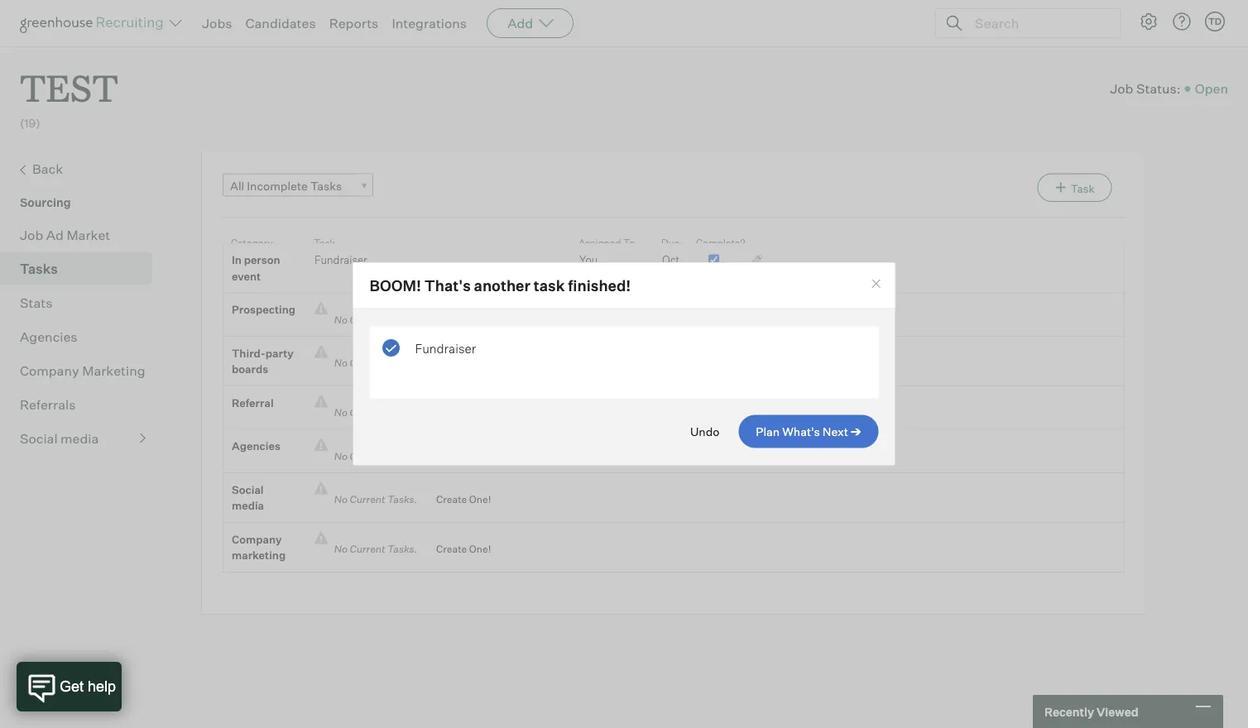 Task type: describe. For each thing, give the bounding box(es) containing it.
create one! link for marketing
[[424, 541, 491, 558]]

1 horizontal spatial social
[[232, 483, 264, 496]]

referral
[[232, 396, 274, 409]]

candidates
[[245, 15, 316, 31]]

tasks link
[[20, 259, 146, 279]]

candidates link
[[245, 15, 316, 31]]

recently
[[1044, 705, 1094, 719]]

tasks. inside referral no current tasks.
[[387, 407, 417, 419]]

1 create one! link from the top
[[424, 312, 491, 328]]

all
[[230, 179, 244, 193]]

company marketing
[[20, 362, 145, 379]]

1 create one! from the top
[[436, 313, 491, 326]]

current inside agencies no current tasks.
[[350, 450, 385, 462]]

person
[[244, 253, 280, 267]]

1 vertical spatial tasks
[[20, 260, 58, 277]]

create one! for marketing
[[436, 543, 491, 555]]

party
[[265, 347, 294, 360]]

boom!
[[370, 276, 421, 295]]

add
[[507, 15, 533, 31]]

in
[[232, 253, 242, 267]]

plan what's next ➔ button
[[739, 415, 879, 448]]

no for prospecting
[[334, 313, 348, 326]]

create one! link for media
[[424, 492, 491, 508]]

1 create from the top
[[436, 313, 467, 326]]

0 vertical spatial fundraiser
[[314, 253, 367, 267]]

all incomplete tasks
[[230, 179, 342, 193]]

job status:
[[1110, 80, 1181, 97]]

1 one! from the top
[[469, 313, 491, 326]]

create one! link for party
[[424, 355, 491, 371]]

➔
[[851, 424, 861, 438]]

third-party boards
[[232, 347, 294, 376]]

reports link
[[329, 15, 379, 31]]

tasks. for company marketing
[[387, 543, 417, 555]]

next
[[823, 424, 848, 438]]

(19)
[[20, 116, 40, 131]]

td button
[[1205, 12, 1225, 31]]

job ad market
[[20, 226, 110, 243]]

assigned
[[579, 236, 621, 249]]

greenhouse recruiting image
[[20, 13, 169, 33]]

boom! that's another task finished! dialog
[[352, 262, 896, 466]]

0 vertical spatial tasks
[[310, 179, 342, 193]]

reports
[[329, 15, 379, 31]]

viewed
[[1097, 705, 1138, 719]]

media inside "link"
[[60, 430, 99, 447]]

current for prospecting
[[350, 313, 385, 326]]

fundraiser inside boom! that's another task finished! dialog
[[415, 341, 476, 356]]

due
[[661, 236, 680, 249]]

create for media
[[436, 493, 467, 506]]

tasks. for third-party boards
[[387, 357, 417, 369]]

oct
[[662, 253, 680, 267]]

no current tasks. for third-party boards
[[328, 357, 424, 369]]

marketing
[[82, 362, 145, 379]]

tasks. for social media
[[387, 493, 417, 506]]

28
[[662, 270, 675, 283]]

back link
[[20, 159, 146, 180]]

boom! that's another task finished!
[[370, 276, 631, 295]]

back
[[32, 160, 63, 177]]

close image
[[869, 277, 883, 291]]

finished!
[[568, 276, 631, 295]]

job ad market link
[[20, 225, 146, 245]]

category
[[231, 236, 273, 249]]

referral no current tasks.
[[232, 396, 424, 419]]

all incomplete tasks link
[[223, 174, 373, 198]]

job for job status:
[[1110, 80, 1133, 97]]

test
[[20, 63, 118, 112]]

td button
[[1202, 8, 1228, 35]]

stats link
[[20, 293, 146, 313]]

current for third-party boards
[[350, 357, 385, 369]]

referrals
[[20, 396, 76, 413]]

current inside referral no current tasks.
[[350, 407, 385, 419]]

tasks. for prospecting
[[387, 313, 417, 326]]

stats
[[20, 294, 52, 311]]



Task type: vqa. For each thing, say whether or not it's contained in the screenshot.
third Create from the bottom
yes



Task type: locate. For each thing, give the bounding box(es) containing it.
5 current from the top
[[350, 493, 385, 506]]

no current tasks. for social media
[[328, 493, 424, 506]]

job for job ad market
[[20, 226, 43, 243]]

create one! link
[[424, 312, 491, 328], [424, 355, 491, 371], [424, 492, 491, 508], [424, 541, 491, 558]]

1 vertical spatial job
[[20, 226, 43, 243]]

job left ad
[[20, 226, 43, 243]]

agencies for agencies
[[20, 328, 77, 345]]

company inside company marketing link
[[20, 362, 79, 379]]

0 horizontal spatial job
[[20, 226, 43, 243]]

event
[[232, 270, 261, 283]]

1 horizontal spatial job
[[1110, 80, 1133, 97]]

4 current from the top
[[350, 450, 385, 462]]

plan what's next ➔
[[756, 424, 861, 438]]

prospecting
[[232, 303, 295, 316]]

to
[[623, 236, 635, 249]]

agencies
[[20, 328, 77, 345], [232, 440, 280, 453]]

social inside "link"
[[20, 430, 58, 447]]

social down referrals
[[20, 430, 58, 447]]

company for company marketing
[[232, 533, 282, 546]]

what's
[[782, 424, 820, 438]]

add button
[[487, 8, 574, 38]]

agencies down stats
[[20, 328, 77, 345]]

agencies link
[[20, 327, 146, 347]]

0 horizontal spatial task
[[314, 236, 335, 249]]

current for social media
[[350, 493, 385, 506]]

job left status: at top
[[1110, 80, 1133, 97]]

company up marketing
[[232, 533, 282, 546]]

agencies no current tasks.
[[232, 440, 424, 462]]

job
[[1110, 80, 1133, 97], [20, 226, 43, 243]]

create for party
[[436, 357, 467, 369]]

2 create one! link from the top
[[424, 355, 491, 371]]

tasks
[[310, 179, 342, 193], [20, 260, 58, 277]]

fundraiser right 'person'
[[314, 253, 367, 267]]

1 vertical spatial task
[[314, 236, 335, 249]]

one!
[[469, 313, 491, 326], [469, 357, 491, 369], [469, 493, 491, 506], [469, 543, 491, 555]]

marketing
[[232, 549, 286, 562]]

social media down referrals
[[20, 430, 99, 447]]

0 vertical spatial company
[[20, 362, 79, 379]]

3 no current tasks. from the top
[[328, 493, 424, 506]]

1 vertical spatial company
[[232, 533, 282, 546]]

Search text field
[[971, 11, 1105, 35]]

0 vertical spatial job
[[1110, 80, 1133, 97]]

no up agencies no current tasks.
[[334, 407, 348, 419]]

2 create one! from the top
[[436, 357, 491, 369]]

test (19)
[[20, 63, 118, 131]]

agencies inside agencies no current tasks.
[[232, 440, 280, 453]]

company up referrals
[[20, 362, 79, 379]]

4 create from the top
[[436, 543, 467, 555]]

social
[[20, 430, 58, 447], [232, 483, 264, 496]]

tasks right the "incomplete"
[[310, 179, 342, 193]]

2 create from the top
[[436, 357, 467, 369]]

2 tasks. from the top
[[387, 357, 417, 369]]

create for marketing
[[436, 543, 467, 555]]

current
[[350, 313, 385, 326], [350, 357, 385, 369], [350, 407, 385, 419], [350, 450, 385, 462], [350, 493, 385, 506], [350, 543, 385, 555]]

undo link
[[690, 424, 720, 438]]

no down agencies no current tasks.
[[334, 493, 348, 506]]

company marketing
[[232, 533, 286, 562]]

agencies for agencies no current tasks.
[[232, 440, 280, 453]]

no current tasks. for company marketing
[[328, 543, 424, 555]]

0 horizontal spatial fundraiser
[[314, 253, 367, 267]]

4 one! from the top
[[469, 543, 491, 555]]

task
[[1071, 182, 1095, 195], [314, 236, 335, 249]]

4 tasks. from the top
[[387, 450, 417, 462]]

3 no from the top
[[334, 407, 348, 419]]

1 horizontal spatial media
[[232, 499, 264, 512]]

6 tasks. from the top
[[387, 543, 417, 555]]

no down referral no current tasks.
[[334, 450, 348, 462]]

undo
[[690, 424, 720, 438]]

market
[[67, 226, 110, 243]]

td
[[1208, 16, 1222, 27]]

social up company marketing on the left bottom of page
[[232, 483, 264, 496]]

0 vertical spatial social media
[[20, 430, 99, 447]]

task
[[534, 276, 565, 295]]

2 current from the top
[[350, 357, 385, 369]]

tasks up stats
[[20, 260, 58, 277]]

no up referral no current tasks.
[[334, 357, 348, 369]]

job inside job ad market link
[[20, 226, 43, 243]]

0 vertical spatial agencies
[[20, 328, 77, 345]]

fundraiser
[[314, 253, 367, 267], [415, 341, 476, 356]]

another
[[474, 276, 530, 295]]

integrations
[[392, 15, 467, 31]]

0 vertical spatial media
[[60, 430, 99, 447]]

fundraiser down "that's"
[[415, 341, 476, 356]]

1 horizontal spatial tasks
[[310, 179, 342, 193]]

company marketing link
[[20, 361, 146, 380]]

1 vertical spatial social
[[232, 483, 264, 496]]

no inside agencies no current tasks.
[[334, 450, 348, 462]]

agencies down "referral"
[[232, 440, 280, 453]]

no
[[334, 313, 348, 326], [334, 357, 348, 369], [334, 407, 348, 419], [334, 450, 348, 462], [334, 493, 348, 506], [334, 543, 348, 555]]

1 horizontal spatial company
[[232, 533, 282, 546]]

social media link
[[20, 428, 146, 448]]

third-
[[232, 347, 265, 360]]

1 vertical spatial fundraiser
[[415, 341, 476, 356]]

None checkbox
[[708, 255, 719, 265]]

configure image
[[1139, 12, 1159, 31]]

5 tasks. from the top
[[387, 493, 417, 506]]

3 tasks. from the top
[[387, 407, 417, 419]]

jobs
[[202, 15, 232, 31]]

task for task
[[314, 236, 335, 249]]

tasks.
[[387, 313, 417, 326], [387, 357, 417, 369], [387, 407, 417, 419], [387, 450, 417, 462], [387, 493, 417, 506], [387, 543, 417, 555]]

no for company marketing
[[334, 543, 348, 555]]

1 no current tasks. from the top
[[328, 313, 424, 326]]

referrals link
[[20, 395, 146, 414]]

2 no from the top
[[334, 357, 348, 369]]

that's
[[424, 276, 471, 295]]

3 create one! link from the top
[[424, 492, 491, 508]]

4 create one! link from the top
[[424, 541, 491, 558]]

integrations link
[[392, 15, 467, 31]]

1 horizontal spatial social media
[[232, 483, 264, 512]]

current for company marketing
[[350, 543, 385, 555]]

create one! for party
[[436, 357, 491, 369]]

media down referrals link
[[60, 430, 99, 447]]

0 horizontal spatial social
[[20, 430, 58, 447]]

1 no from the top
[[334, 313, 348, 326]]

tasks. inside agencies no current tasks.
[[387, 450, 417, 462]]

3 create one! from the top
[[436, 493, 491, 506]]

1 horizontal spatial agencies
[[232, 440, 280, 453]]

social media
[[20, 430, 99, 447], [232, 483, 264, 512]]

create
[[436, 313, 467, 326], [436, 357, 467, 369], [436, 493, 467, 506], [436, 543, 467, 555]]

4 no current tasks. from the top
[[328, 543, 424, 555]]

0 horizontal spatial company
[[20, 362, 79, 379]]

2 one! from the top
[[469, 357, 491, 369]]

0 vertical spatial task
[[1071, 182, 1095, 195]]

no inside referral no current tasks.
[[334, 407, 348, 419]]

complete?
[[696, 236, 745, 249]]

company
[[20, 362, 79, 379], [232, 533, 282, 546]]

5 no from the top
[[334, 493, 348, 506]]

6 no from the top
[[334, 543, 348, 555]]

incomplete
[[247, 179, 308, 193]]

6 current from the top
[[350, 543, 385, 555]]

1 horizontal spatial task
[[1071, 182, 1095, 195]]

social media inside "link"
[[20, 430, 99, 447]]

no for third-party boards
[[334, 357, 348, 369]]

sourcing
[[20, 195, 71, 210]]

0 vertical spatial social
[[20, 430, 58, 447]]

status:
[[1136, 80, 1181, 97]]

no current tasks. for prospecting
[[328, 313, 424, 326]]

no for social media
[[334, 493, 348, 506]]

boards
[[232, 363, 268, 376]]

2 no current tasks. from the top
[[328, 357, 424, 369]]

open
[[1195, 80, 1228, 97]]

create one! for media
[[436, 493, 491, 506]]

no current tasks.
[[328, 313, 424, 326], [328, 357, 424, 369], [328, 493, 424, 506], [328, 543, 424, 555]]

jobs link
[[202, 15, 232, 31]]

1 vertical spatial agencies
[[232, 440, 280, 453]]

company for company marketing
[[20, 362, 79, 379]]

in person event
[[232, 253, 280, 283]]

no right company marketing on the left bottom of page
[[334, 543, 348, 555]]

3 create from the top
[[436, 493, 467, 506]]

plan
[[756, 424, 780, 438]]

0 horizontal spatial media
[[60, 430, 99, 447]]

one! for media
[[469, 493, 491, 506]]

task for sourcing
[[1071, 182, 1095, 195]]

oct 28
[[662, 253, 680, 283]]

1 horizontal spatial fundraiser
[[415, 341, 476, 356]]

4 create one! from the top
[[436, 543, 491, 555]]

recently viewed
[[1044, 705, 1138, 719]]

create one!
[[436, 313, 491, 326], [436, 357, 491, 369], [436, 493, 491, 506], [436, 543, 491, 555]]

media
[[60, 430, 99, 447], [232, 499, 264, 512]]

test link
[[20, 46, 118, 115]]

ad
[[46, 226, 64, 243]]

one! for party
[[469, 357, 491, 369]]

1 tasks. from the top
[[387, 313, 417, 326]]

1 vertical spatial social media
[[232, 483, 264, 512]]

0 horizontal spatial tasks
[[20, 260, 58, 277]]

assigned to
[[579, 236, 635, 249]]

3 one! from the top
[[469, 493, 491, 506]]

one! for marketing
[[469, 543, 491, 555]]

4 no from the top
[[334, 450, 348, 462]]

you
[[579, 253, 598, 267]]

1 current from the top
[[350, 313, 385, 326]]

media up company marketing on the left bottom of page
[[232, 499, 264, 512]]

company inside company marketing
[[232, 533, 282, 546]]

no right prospecting
[[334, 313, 348, 326]]

3 current from the top
[[350, 407, 385, 419]]

0 horizontal spatial agencies
[[20, 328, 77, 345]]

1 vertical spatial media
[[232, 499, 264, 512]]

0 horizontal spatial social media
[[20, 430, 99, 447]]

social media up company marketing on the left bottom of page
[[232, 483, 264, 512]]



